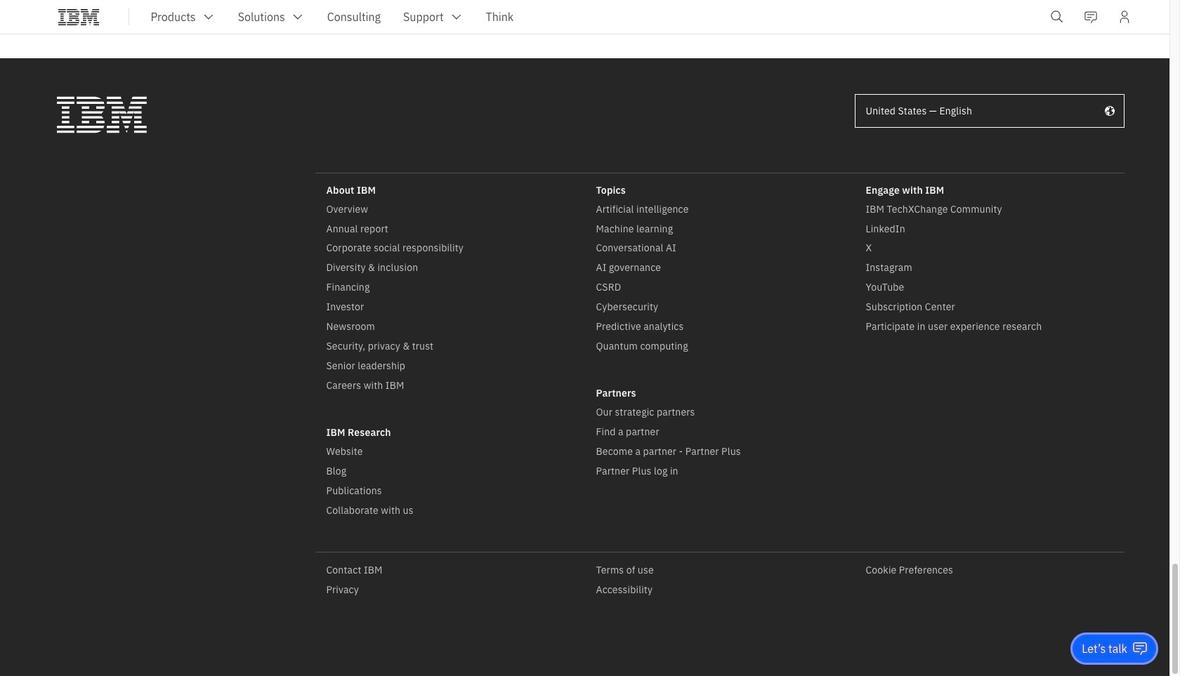 Task type: describe. For each thing, give the bounding box(es) containing it.
let's talk element
[[1083, 642, 1128, 657]]



Task type: locate. For each thing, give the bounding box(es) containing it.
contact us region
[[1072, 633, 1159, 666]]



